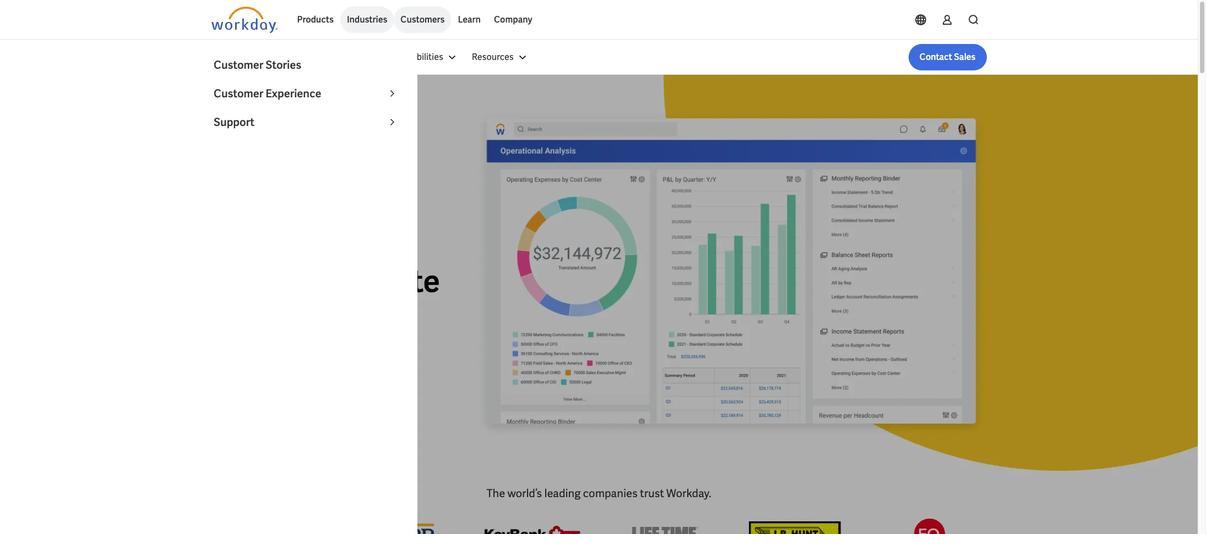 Task type: locate. For each thing, give the bounding box(es) containing it.
the
[[211, 191, 264, 231], [487, 487, 505, 501]]

1 horizontal spatial the
[[487, 487, 505, 501]]

0 horizontal spatial the
[[211, 191, 264, 231]]

list containing capabilities
[[339, 44, 987, 71]]

companies
[[583, 487, 638, 501]]

1 vertical spatial the
[[487, 487, 505, 501]]

life time fitness image
[[632, 520, 698, 535]]

0 vertical spatial customer
[[214, 58, 263, 72]]

customer experience button
[[207, 79, 405, 108]]

1 vertical spatial customer
[[214, 86, 263, 101]]

products
[[297, 14, 334, 25]]

learn
[[458, 14, 481, 25]]

finance
[[270, 191, 375, 231]]

helps
[[211, 261, 287, 302]]

customer inside dropdown button
[[214, 86, 263, 101]]

industries button
[[340, 7, 394, 33]]

menu containing capabilities
[[339, 44, 536, 71]]

value.
[[211, 297, 293, 337]]

experience
[[266, 86, 322, 101]]

leading
[[545, 487, 581, 501]]

support
[[214, 115, 255, 129]]

customer up the customer experience
[[214, 58, 263, 72]]

0 vertical spatial the
[[211, 191, 264, 231]]

products button
[[291, 7, 340, 33]]

list
[[339, 44, 987, 71]]

equinti financial services company image
[[914, 520, 945, 535]]

contact sales
[[920, 51, 976, 63]]

learn button
[[451, 7, 488, 33]]

keybank n.a. image
[[485, 520, 582, 535]]

the inside the finance system that helps you create value.
[[211, 191, 264, 231]]

financial management operational analysis dashboard showing operating expense by cost center and p&l by quarter. image
[[476, 110, 987, 438]]

2 customer from the top
[[214, 86, 263, 101]]

go to the homepage image
[[211, 7, 277, 33]]

customers
[[401, 14, 445, 25]]

company button
[[488, 7, 539, 33]]

support button
[[207, 108, 405, 137]]

sales
[[954, 51, 976, 63]]

customer up "support"
[[214, 86, 263, 101]]

financial management link
[[211, 50, 339, 65]]

menu
[[339, 44, 536, 71]]

customer for customer experience
[[214, 86, 263, 101]]

system
[[211, 226, 312, 266]]

1 customer from the top
[[214, 58, 263, 72]]

customer
[[214, 58, 263, 72], [214, 86, 263, 101]]

contact sales link
[[909, 44, 987, 71]]

j. b. hunt image
[[749, 520, 846, 535]]



Task type: vqa. For each thing, say whether or not it's contained in the screenshot.
second the Customer from the top of the page
yes



Task type: describe. For each thing, give the bounding box(es) containing it.
the finance system that helps you create value.
[[211, 191, 440, 337]]

financial
[[211, 50, 257, 64]]

customer stories link
[[207, 51, 405, 79]]

world's
[[508, 487, 542, 501]]

resources
[[472, 51, 514, 63]]

the for the world's leading companies trust workday.
[[487, 487, 505, 501]]

that
[[318, 226, 377, 266]]

financial management
[[211, 50, 326, 64]]

stories
[[266, 58, 301, 72]]

company
[[494, 14, 532, 25]]

trust
[[640, 487, 664, 501]]

customer experience
[[214, 86, 322, 101]]

industries
[[347, 14, 387, 25]]

capabilities
[[396, 51, 443, 63]]

customers button
[[394, 7, 451, 33]]

customer stories
[[214, 58, 301, 72]]

contact
[[920, 51, 953, 63]]

sharp healthcare image
[[368, 520, 434, 535]]

you
[[294, 261, 345, 302]]

management
[[259, 50, 326, 64]]

create
[[351, 261, 440, 302]]

the for the finance system that helps you create value.
[[211, 191, 264, 231]]

customer for customer stories
[[214, 58, 263, 72]]

workday.
[[667, 487, 712, 501]]

capabilities button
[[389, 44, 465, 71]]

resources button
[[465, 44, 536, 71]]

the world's leading companies trust workday.
[[487, 487, 712, 501]]



